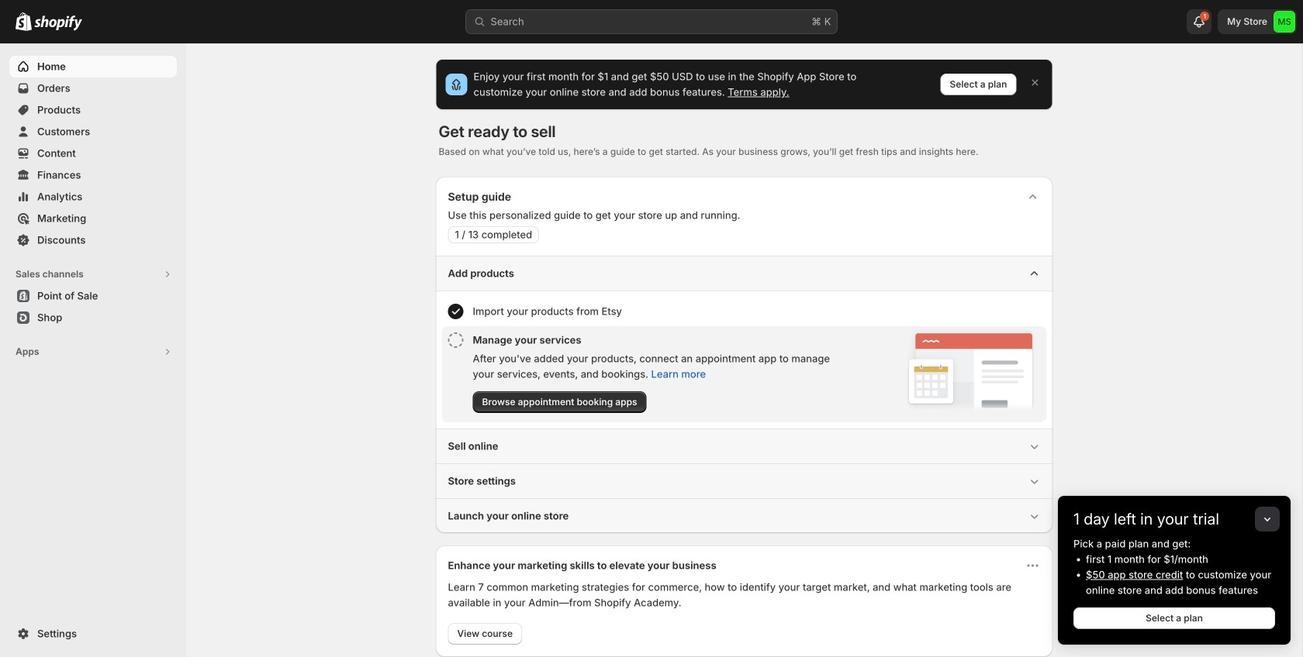 Task type: vqa. For each thing, say whether or not it's contained in the screenshot.
'Manage your services' Group
yes



Task type: describe. For each thing, give the bounding box(es) containing it.
add products group
[[436, 256, 1053, 429]]

guide categories group
[[436, 256, 1053, 534]]

setup guide region
[[436, 177, 1053, 534]]

1 horizontal spatial shopify image
[[34, 15, 82, 31]]

0 horizontal spatial shopify image
[[16, 12, 32, 31]]



Task type: locate. For each thing, give the bounding box(es) containing it.
shopify image
[[16, 12, 32, 31], [34, 15, 82, 31]]

manage your services group
[[442, 327, 1047, 423]]

my store image
[[1274, 11, 1295, 33]]

import your products from etsy group
[[442, 298, 1047, 326]]

mark manage your services as done image
[[448, 333, 463, 348]]

mark import your products from etsy as not done image
[[448, 304, 463, 320]]



